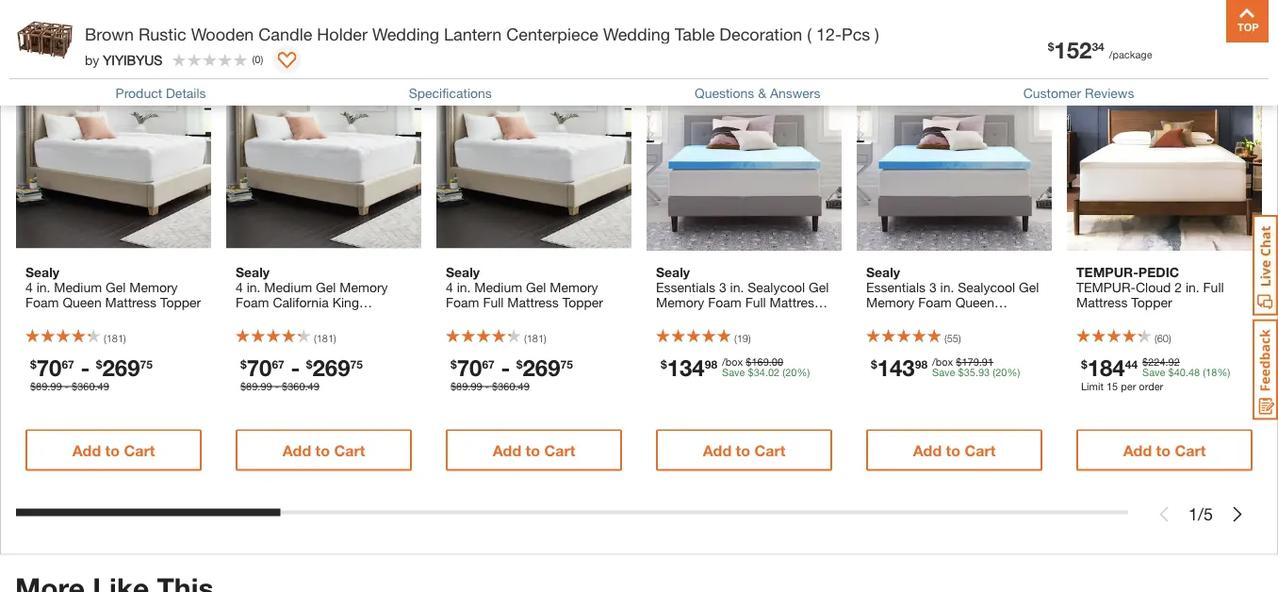 Task type: locate. For each thing, give the bounding box(es) containing it.
sealy
[[25, 264, 59, 280], [236, 264, 270, 280], [446, 264, 480, 280], [656, 264, 690, 280], [866, 264, 900, 280]]

2 foam from the left
[[236, 295, 269, 310]]

98 inside $ 143 98 /box $ 179 . 91 save $ 35 . 93 ( 20 %)
[[915, 358, 928, 371]]

5
[[1204, 504, 1213, 524]]

1 horizontal spatial 49
[[308, 380, 319, 392]]

sealy 4 in. medium gel memory foam full mattress topper
[[446, 264, 603, 310]]

2 /box from the left
[[933, 356, 953, 368]]

queen inside sealy essentials 3 in. sealycool gel memory foam queen mattress topper
[[956, 295, 995, 310]]

save left 169 at the right of page
[[722, 366, 745, 378]]

save inside $ 143 98 /box $ 179 . 91 save $ 35 . 93 ( 20 %)
[[933, 366, 956, 378]]

3 in. from the left
[[457, 279, 471, 295]]

269 down the sealy 4 in. medium gel memory foam full mattress topper
[[523, 354, 561, 381]]

gel for full
[[526, 279, 546, 295]]

/box down 55
[[933, 356, 953, 368]]

wedding
[[372, 24, 439, 44], [603, 24, 670, 44]]

brown
[[85, 24, 134, 44]]

67 down sealy 4 in. medium gel memory foam queen mattress topper
[[62, 358, 74, 371]]

sealy for essentials 3 in. sealycool gel memory foam queen mattress topper
[[866, 264, 900, 280]]

67 down california
[[272, 358, 284, 371]]

2 67 from the left
[[272, 358, 284, 371]]

california
[[273, 295, 329, 310]]

foam inside the sealy 4 in. medium gel memory foam full mattress topper
[[446, 295, 479, 310]]

cloud
[[1136, 279, 1171, 295]]

1 %) from the left
[[797, 366, 810, 378]]

181 for full
[[527, 332, 544, 344]]

98
[[705, 358, 718, 371], [915, 358, 928, 371]]

tempur- left 2
[[1077, 264, 1139, 280]]

1 ( 181 ) from the left
[[104, 332, 126, 344]]

6 add to cart from the left
[[1124, 441, 1206, 459]]

( 181 ) down the king
[[314, 332, 336, 344]]

1 horizontal spatial full
[[745, 295, 766, 310]]

2 20 from the left
[[996, 366, 1007, 378]]

0 horizontal spatial queen
[[63, 295, 102, 310]]

3 181 from the left
[[527, 332, 544, 344]]

.
[[769, 356, 772, 368], [979, 356, 982, 368], [1166, 356, 1169, 368], [766, 366, 768, 378], [976, 366, 979, 378], [1186, 366, 1189, 378], [47, 380, 50, 392], [95, 380, 98, 392], [258, 380, 261, 392], [305, 380, 308, 392], [468, 380, 471, 392], [515, 380, 518, 392]]

98 inside $ 134 98 /box $ 169 . 00 save $ 34 . 02 ( 20 %)
[[705, 358, 718, 371]]

add to cart button for essentials 3 in. sealycool gel memory foam queen mattress topper
[[866, 429, 1043, 471]]

) for sealy essentials 3 in. sealycool gel memory foam full mattress topper
[[749, 332, 751, 344]]

1 horizontal spatial essentials
[[866, 279, 926, 295]]

269 for full
[[523, 354, 561, 381]]

1 in. from the left
[[36, 279, 50, 295]]

) up $ 143 98 /box $ 179 . 91 save $ 35 . 93 ( 20 %)
[[959, 332, 961, 344]]

3 89 from the left
[[456, 380, 468, 392]]

1 add from the left
[[72, 441, 101, 459]]

4
[[25, 279, 33, 295], [236, 279, 243, 295], [446, 279, 453, 295]]

0 horizontal spatial full
[[483, 295, 504, 310]]

/box inside $ 134 98 /box $ 169 . 00 save $ 34 . 02 ( 20 %)
[[722, 356, 743, 368]]

tempur-pedic tempur-cloud 2 in. full mattress topper
[[1077, 264, 1224, 310]]

34 left 02 on the right of page
[[754, 366, 766, 378]]

( down california
[[314, 332, 316, 344]]

5 add to cart from the left
[[913, 441, 996, 459]]

360 for queen
[[77, 380, 95, 392]]

customer reviews button
[[1024, 85, 1135, 101], [1024, 85, 1135, 101]]

essentials
[[656, 279, 716, 295], [866, 279, 926, 295]]

75 for 4 in. medium gel memory foam full mattress topper
[[561, 358, 573, 371]]

memory
[[129, 279, 178, 295], [340, 279, 388, 295], [550, 279, 598, 295], [656, 295, 705, 310], [866, 295, 915, 310]]

2 89 from the left
[[246, 380, 258, 392]]

1 vertical spatial 34
[[754, 366, 766, 378]]

6 to from the left
[[1156, 441, 1171, 459]]

memory for 4 in. medium gel memory foam queen mattress topper
[[129, 279, 178, 295]]

save up order
[[1143, 366, 1166, 378]]

1 horizontal spatial 34
[[1092, 40, 1105, 53]]

foam inside sealy 4 in. medium gel memory foam california king mattress topper
[[236, 295, 269, 310]]

sealy inside sealy 4 in. medium gel memory foam california king mattress topper
[[236, 264, 270, 280]]

1 horizontal spatial wedding
[[603, 24, 670, 44]]

0 horizontal spatial 269
[[102, 354, 140, 381]]

sealy inside sealy 4 in. medium gel memory foam queen mattress topper
[[25, 264, 59, 280]]

3
[[719, 279, 727, 295], [930, 279, 937, 295]]

3 4 from the left
[[446, 279, 453, 295]]

1 3 from the left
[[719, 279, 727, 295]]

4 in. from the left
[[730, 279, 744, 295]]

full inside sealy essentials 3 in. sealycool gel memory foam full mattress topper
[[745, 295, 766, 310]]

4 for 4 in. medium gel memory foam california king mattress topper
[[236, 279, 243, 295]]

3 cart from the left
[[544, 441, 575, 459]]

2 3 from the left
[[930, 279, 937, 295]]

20 inside $ 143 98 /box $ 179 . 91 save $ 35 . 93 ( 20 %)
[[996, 366, 1007, 378]]

wedding right holder
[[372, 24, 439, 44]]

75 for 4 in. medium gel memory foam california king mattress topper
[[350, 358, 363, 371]]

medium for full
[[475, 279, 523, 295]]

product
[[116, 85, 162, 101]]

mattress inside sealy essentials 3 in. sealycool gel memory foam full mattress topper
[[770, 295, 821, 310]]

5 foam from the left
[[919, 295, 952, 310]]

3 to from the left
[[526, 441, 540, 459]]

2 gel from the left
[[316, 279, 336, 295]]

2 horizontal spatial $ 70 67 - $ 269 75 $ 89 . 99 - $ 360 . 49
[[451, 354, 573, 392]]

( right 93
[[993, 366, 996, 378]]

4 add from the left
[[703, 441, 732, 459]]

product details button
[[116, 85, 206, 101], [116, 85, 206, 101]]

4 to from the left
[[736, 441, 751, 459]]

tempur-
[[1077, 264, 1139, 280], [1077, 279, 1136, 295]]

2 4 from the left
[[236, 279, 243, 295]]

/box down 19
[[722, 356, 743, 368]]

20 right 91
[[996, 366, 1007, 378]]

in. inside sealy 4 in. medium gel memory foam california king mattress topper
[[247, 279, 261, 295]]

1 horizontal spatial 89
[[246, 380, 258, 392]]

0 horizontal spatial essentials
[[656, 279, 716, 295]]

essentials up 143
[[866, 279, 926, 295]]

-
[[81, 354, 90, 381], [291, 354, 300, 381], [501, 354, 510, 381], [65, 380, 69, 392], [275, 380, 279, 392], [485, 380, 489, 392]]

00
[[772, 356, 784, 368]]

3 sealy from the left
[[446, 264, 480, 280]]

1 4 from the left
[[25, 279, 33, 295]]

0 horizontal spatial /box
[[722, 356, 743, 368]]

2 horizontal spatial 360
[[498, 380, 515, 392]]

full
[[1204, 279, 1224, 295], [483, 295, 504, 310], [745, 295, 766, 310]]

2 in. from the left
[[247, 279, 261, 295]]

3 save from the left
[[1143, 366, 1166, 378]]

152
[[1054, 36, 1092, 63]]

1 98 from the left
[[705, 358, 718, 371]]

269
[[102, 354, 140, 381], [313, 354, 350, 381], [523, 354, 561, 381]]

2 wedding from the left
[[603, 24, 670, 44]]

0 horizontal spatial 70
[[36, 354, 62, 381]]

75 down the king
[[350, 358, 363, 371]]

( 55 )
[[945, 332, 961, 344]]

3 ( 181 ) from the left
[[524, 332, 547, 344]]

1 tempur- from the top
[[1077, 264, 1139, 280]]

179
[[962, 356, 979, 368]]

75 down the sealy 4 in. medium gel memory foam full mattress topper
[[561, 358, 573, 371]]

) right pcs
[[875, 24, 880, 44]]

0 horizontal spatial 75
[[140, 358, 153, 371]]

sealy inside sealy essentials 3 in. sealycool gel memory foam queen mattress topper
[[866, 264, 900, 280]]

2 99 from the left
[[261, 380, 272, 392]]

2 medium from the left
[[264, 279, 312, 295]]

2 save from the left
[[933, 366, 956, 378]]

memory inside sealy 4 in. medium gel memory foam california king mattress topper
[[340, 279, 388, 295]]

0 horizontal spatial sealycool
[[748, 279, 805, 295]]

1 cart from the left
[[124, 441, 155, 459]]

3 99 from the left
[[471, 380, 482, 392]]

4 inside sealy 4 in. medium gel memory foam california king mattress topper
[[236, 279, 243, 295]]

360
[[77, 380, 95, 392], [288, 380, 305, 392], [498, 380, 515, 392]]

0 horizontal spatial 3
[[719, 279, 727, 295]]

sealycool up 55
[[958, 279, 1016, 295]]

1 181 from the left
[[106, 332, 124, 344]]

0 horizontal spatial 49
[[98, 380, 109, 392]]

sealycool inside sealy essentials 3 in. sealycool gel memory foam queen mattress topper
[[958, 279, 1016, 295]]

0 horizontal spatial %)
[[797, 366, 810, 378]]

1 horizontal spatial 67
[[272, 358, 284, 371]]

sealycool for 143
[[958, 279, 1016, 295]]

2 360 from the left
[[288, 380, 305, 392]]

98 left 169 at the right of page
[[705, 358, 718, 371]]

save inside $ 134 98 /box $ 169 . 00 save $ 34 . 02 ( 20 %)
[[722, 366, 745, 378]]

/box inside $ 143 98 /box $ 179 . 91 save $ 35 . 93 ( 20 %)
[[933, 356, 953, 368]]

decoration
[[720, 24, 803, 44]]

2 %) from the left
[[1007, 366, 1020, 378]]

2 horizontal spatial medium
[[475, 279, 523, 295]]

4 gel from the left
[[809, 279, 829, 295]]

99 for california
[[261, 380, 272, 392]]

0 horizontal spatial 181
[[106, 332, 124, 344]]

360 for california
[[288, 380, 305, 392]]

181 down the king
[[316, 332, 334, 344]]

1 medium from the left
[[54, 279, 102, 295]]

6 cart from the left
[[1175, 441, 1206, 459]]

medium inside the sealy 4 in. medium gel memory foam full mattress topper
[[475, 279, 523, 295]]

sealy inside sealy essentials 3 in. sealycool gel memory foam full mattress topper
[[656, 264, 690, 280]]

) down the king
[[334, 332, 336, 344]]

6 add from the left
[[1124, 441, 1152, 459]]

1 horizontal spatial 20
[[996, 366, 1007, 378]]

sealy for 4 in. medium gel memory foam full mattress topper
[[446, 264, 480, 280]]

19
[[737, 332, 749, 344]]

181 for california
[[316, 332, 334, 344]]

0 horizontal spatial 98
[[705, 358, 718, 371]]

sealycool
[[748, 279, 805, 295], [958, 279, 1016, 295]]

add for essentials 3 in. sealycool gel memory foam queen mattress topper
[[913, 441, 942, 459]]

) down the sealy 4 in. medium gel memory foam full mattress topper
[[544, 332, 547, 344]]

/box
[[722, 356, 743, 368], [933, 356, 953, 368]]

$ 70 67 - $ 269 75 $ 89 . 99 - $ 360 . 49 down california
[[240, 354, 363, 392]]

269 for queen
[[102, 354, 140, 381]]

reviews
[[1085, 85, 1135, 101]]

2 horizontal spatial 181
[[527, 332, 544, 344]]

gel inside sealy 4 in. medium gel memory foam queen mattress topper
[[106, 279, 126, 295]]

( up $ 143 98 /box $ 179 . 91 save $ 35 . 93 ( 20 %)
[[945, 332, 947, 344]]

1 horizontal spatial 269
[[313, 354, 350, 381]]

1 horizontal spatial 360
[[288, 380, 305, 392]]

essentials up 134 at the right of the page
[[656, 279, 716, 295]]

%) for 134
[[797, 366, 810, 378]]

20 right 00
[[786, 366, 797, 378]]

67
[[62, 358, 74, 371], [272, 358, 284, 371], [482, 358, 495, 371]]

( 181 ) for california
[[314, 332, 336, 344]]

1 horizontal spatial queen
[[956, 295, 995, 310]]

0 horizontal spatial save
[[722, 366, 745, 378]]

add for tempur-cloud 2 in. full mattress topper
[[1124, 441, 1152, 459]]

98 for 143
[[915, 358, 928, 371]]

4 add to cart from the left
[[703, 441, 786, 459]]

1 67 from the left
[[62, 358, 74, 371]]

foam inside sealy 4 in. medium gel memory foam queen mattress topper
[[25, 295, 59, 310]]

143
[[877, 354, 915, 381]]

3 %) from the left
[[1218, 366, 1231, 378]]

1 horizontal spatial %)
[[1007, 366, 1020, 378]]

0 horizontal spatial wedding
[[372, 24, 439, 44]]

in. inside sealy 4 in. medium gel memory foam queen mattress topper
[[36, 279, 50, 295]]

2 horizontal spatial 49
[[518, 380, 530, 392]]

3 for 134
[[719, 279, 727, 295]]

memory inside sealy 4 in. medium gel memory foam queen mattress topper
[[129, 279, 178, 295]]

5 add from the left
[[913, 441, 942, 459]]

18
[[1206, 366, 1218, 378]]

save
[[722, 366, 745, 378], [933, 366, 956, 378], [1143, 366, 1166, 378]]

specifications
[[409, 85, 492, 101]]

2 49 from the left
[[308, 380, 319, 392]]

99
[[50, 380, 62, 392], [261, 380, 272, 392], [471, 380, 482, 392]]

0 horizontal spatial 4
[[25, 279, 33, 295]]

to
[[105, 441, 120, 459], [315, 441, 330, 459], [526, 441, 540, 459], [736, 441, 751, 459], [946, 441, 961, 459], [1156, 441, 1171, 459]]

$ 70 67 - $ 269 75 $ 89 . 99 - $ 360 . 49 down sealy 4 in. medium gel memory foam queen mattress topper
[[30, 354, 153, 392]]

product image image
[[14, 9, 75, 71]]

1 70 from the left
[[36, 354, 62, 381]]

mattress
[[105, 295, 157, 310], [508, 295, 559, 310], [770, 295, 821, 310], [1077, 295, 1128, 310], [236, 310, 287, 325], [866, 310, 918, 325]]

medium inside sealy 4 in. medium gel memory foam california king mattress topper
[[264, 279, 312, 295]]

sealy for essentials 3 in. sealycool gel memory foam full mattress topper
[[656, 264, 690, 280]]

in. inside sealy essentials 3 in. sealycool gel memory foam queen mattress topper
[[941, 279, 954, 295]]

memory inside sealy essentials 3 in. sealycool gel memory foam queen mattress topper
[[866, 295, 915, 310]]

2 98 from the left
[[915, 358, 928, 371]]

%) for 143
[[1007, 366, 1020, 378]]

70
[[36, 354, 62, 381], [247, 354, 272, 381], [457, 354, 482, 381]]

by yiyibyus
[[85, 52, 163, 67]]

134
[[667, 354, 705, 381]]

1 horizontal spatial $ 70 67 - $ 269 75 $ 89 . 99 - $ 360 . 49
[[240, 354, 363, 392]]

cart for tempur-cloud 2 in. full mattress topper
[[1175, 441, 1206, 459]]

king
[[332, 295, 359, 310]]

269 down sealy 4 in. medium gel memory foam queen mattress topper
[[102, 354, 140, 381]]

1 gel from the left
[[106, 279, 126, 295]]

89
[[36, 380, 47, 392], [246, 380, 258, 392], [456, 380, 468, 392]]

full inside tempur-pedic tempur-cloud 2 in. full mattress topper
[[1204, 279, 1224, 295]]

$ 70 67 - $ 269 75 $ 89 . 99 - $ 360 . 49 for full
[[451, 354, 573, 392]]

sealy for 4 in. medium gel memory foam queen mattress topper
[[25, 264, 59, 280]]

) up 92 in the right bottom of the page
[[1169, 332, 1172, 344]]

1 horizontal spatial /box
[[933, 356, 953, 368]]

0 vertical spatial 34
[[1092, 40, 1105, 53]]

sealy essentials 3 in. sealycool gel memory foam queen mattress topper
[[866, 264, 1039, 325]]

67 for full
[[482, 358, 495, 371]]

1 horizontal spatial medium
[[264, 279, 312, 295]]

add to cart
[[72, 441, 155, 459], [283, 441, 365, 459], [493, 441, 575, 459], [703, 441, 786, 459], [913, 441, 996, 459], [1124, 441, 1206, 459]]

pedic
[[1139, 264, 1180, 280]]

to for sealy essentials 3 in. sealycool gel memory foam full mattress topper
[[736, 441, 751, 459]]

essentials 3 in. sealycool gel memory foam full mattress topper image
[[647, 56, 842, 251]]

2 sealy from the left
[[236, 264, 270, 280]]

( left display icon
[[252, 53, 255, 66]]

2 horizontal spatial 269
[[523, 354, 561, 381]]

5 sealy from the left
[[866, 264, 900, 280]]

181 for queen
[[106, 332, 124, 344]]

( 181 ) down sealy 4 in. medium gel memory foam queen mattress topper
[[104, 332, 126, 344]]

( up $ 134 98 /box $ 169 . 00 save $ 34 . 02 ( 20 %)
[[734, 332, 737, 344]]

2 horizontal spatial full
[[1204, 279, 1224, 295]]

2 horizontal spatial 89
[[456, 380, 468, 392]]

3 70 from the left
[[457, 354, 482, 381]]

2 ( 181 ) from the left
[[314, 332, 336, 344]]

1 horizontal spatial 75
[[350, 358, 363, 371]]

cart for essentials 3 in. sealycool gel memory foam queen mattress topper
[[965, 441, 996, 459]]

181 down sealy 4 in. medium gel memory foam queen mattress topper
[[106, 332, 124, 344]]

1 horizontal spatial 70
[[247, 354, 272, 381]]

$
[[1048, 40, 1054, 53], [746, 356, 752, 368], [956, 356, 962, 368], [1143, 356, 1149, 368], [30, 358, 36, 371], [96, 358, 102, 371], [240, 358, 247, 371], [306, 358, 313, 371], [451, 358, 457, 371], [517, 358, 523, 371], [661, 358, 667, 371], [871, 358, 877, 371], [1081, 358, 1088, 371], [748, 366, 754, 378], [958, 366, 964, 378], [1169, 366, 1174, 378], [30, 380, 36, 392], [72, 380, 77, 392], [240, 380, 246, 392], [282, 380, 288, 392], [451, 380, 456, 392], [492, 380, 498, 392]]

memory for 4 in. medium gel memory foam full mattress topper
[[550, 279, 598, 295]]

4 foam from the left
[[708, 295, 742, 310]]

1 save from the left
[[722, 366, 745, 378]]

1 horizontal spatial sealycool
[[958, 279, 1016, 295]]

1 269 from the left
[[102, 354, 140, 381]]

75 down sealy 4 in. medium gel memory foam queen mattress topper
[[140, 358, 153, 371]]

1 horizontal spatial ( 181 )
[[314, 332, 336, 344]]

0 horizontal spatial 34
[[754, 366, 766, 378]]

) for tempur-pedic tempur-cloud 2 in. full mattress topper
[[1169, 332, 1172, 344]]

67 down the sealy 4 in. medium gel memory foam full mattress topper
[[482, 358, 495, 371]]

1 360 from the left
[[77, 380, 95, 392]]

89 for 4 in. medium gel memory foam queen mattress topper
[[36, 380, 47, 392]]

169
[[752, 356, 769, 368]]

details
[[166, 85, 206, 101]]

1 49 from the left
[[98, 380, 109, 392]]

$ inside $ 152 34 /package
[[1048, 40, 1054, 53]]

mattress inside sealy 4 in. medium gel memory foam queen mattress topper
[[105, 295, 157, 310]]

3 $ 70 67 - $ 269 75 $ 89 . 99 - $ 360 . 49 from the left
[[451, 354, 573, 392]]

0 horizontal spatial 89
[[36, 380, 47, 392]]

269 down the king
[[313, 354, 350, 381]]

0 horizontal spatial 99
[[50, 380, 62, 392]]

2 horizontal spatial %)
[[1218, 366, 1231, 378]]

4 inside the sealy 4 in. medium gel memory foam full mattress topper
[[446, 279, 453, 295]]

add to cart for 4 in. medium gel memory foam queen mattress topper
[[72, 441, 155, 459]]

( inside $ 143 98 /box $ 179 . 91 save $ 35 . 93 ( 20 %)
[[993, 366, 996, 378]]

4 in. medium gel memory foam california king mattress topper image
[[226, 56, 421, 251]]

1 foam from the left
[[25, 295, 59, 310]]

60
[[1157, 332, 1169, 344]]

4 add to cart button from the left
[[656, 429, 833, 471]]

$ 70 67 - $ 269 75 $ 89 . 99 - $ 360 . 49 down the sealy 4 in. medium gel memory foam full mattress topper
[[451, 354, 573, 392]]

3 add to cart button from the left
[[446, 429, 622, 471]]

sealy for 4 in. medium gel memory foam california king mattress topper
[[236, 264, 270, 280]]

6 in. from the left
[[1186, 279, 1200, 295]]

0 horizontal spatial 67
[[62, 358, 74, 371]]

queen
[[63, 295, 102, 310], [956, 295, 995, 310]]

( right 02 on the right of page
[[783, 366, 786, 378]]

98 for 134
[[705, 358, 718, 371]]

0 horizontal spatial 360
[[77, 380, 95, 392]]

1 horizontal spatial 98
[[915, 358, 928, 371]]

49
[[98, 380, 109, 392], [308, 380, 319, 392], [518, 380, 530, 392]]

5 in. from the left
[[941, 279, 954, 295]]

$ 70 67 - $ 269 75 $ 89 . 99 - $ 360 . 49
[[30, 354, 153, 392], [240, 354, 363, 392], [451, 354, 573, 392]]

essentials inside sealy essentials 3 in. sealycool gel memory foam full mattress topper
[[656, 279, 716, 295]]

)
[[875, 24, 880, 44], [261, 53, 263, 66], [124, 332, 126, 344], [334, 332, 336, 344], [544, 332, 547, 344], [749, 332, 751, 344], [959, 332, 961, 344], [1169, 332, 1172, 344]]

1 add to cart button from the left
[[25, 429, 202, 471]]

2 horizontal spatial 99
[[471, 380, 482, 392]]

2 horizontal spatial save
[[1143, 366, 1166, 378]]

) for sealy 4 in. medium gel memory foam queen mattress topper
[[124, 332, 126, 344]]

(
[[807, 24, 812, 44], [252, 53, 255, 66], [104, 332, 106, 344], [314, 332, 316, 344], [524, 332, 527, 344], [734, 332, 737, 344], [945, 332, 947, 344], [1155, 332, 1157, 344], [783, 366, 786, 378], [993, 366, 996, 378], [1203, 366, 1206, 378]]

questions & answers button
[[695, 85, 821, 101], [695, 85, 821, 101]]

wooden
[[191, 24, 254, 44]]

3 269 from the left
[[523, 354, 561, 381]]

%) right "48"
[[1218, 366, 1231, 378]]

specifications button
[[409, 85, 492, 101], [409, 85, 492, 101]]

candle
[[259, 24, 312, 44]]

tempur- left pedic
[[1077, 279, 1136, 295]]

2 horizontal spatial 4
[[446, 279, 453, 295]]

181
[[106, 332, 124, 344], [316, 332, 334, 344], [527, 332, 544, 344]]

gel inside sealy 4 in. medium gel memory foam california king mattress topper
[[316, 279, 336, 295]]

3 medium from the left
[[475, 279, 523, 295]]

2 269 from the left
[[313, 354, 350, 381]]

1 essentials from the left
[[656, 279, 716, 295]]

1 horizontal spatial 3
[[930, 279, 937, 295]]

medium inside sealy 4 in. medium gel memory foam queen mattress topper
[[54, 279, 102, 295]]

%) inside $ 143 98 /box $ 179 . 91 save $ 35 . 93 ( 20 %)
[[1007, 366, 1020, 378]]

add
[[72, 441, 101, 459], [283, 441, 311, 459], [493, 441, 522, 459], [703, 441, 732, 459], [913, 441, 942, 459], [1124, 441, 1152, 459]]

5 to from the left
[[946, 441, 961, 459]]

cart for essentials 3 in. sealycool gel memory foam full mattress topper
[[755, 441, 786, 459]]

99 for queen
[[50, 380, 62, 392]]

3 gel from the left
[[526, 279, 546, 295]]

3 add to cart from the left
[[493, 441, 575, 459]]

0 horizontal spatial 20
[[786, 366, 797, 378]]

3 up $ 134 98 /box $ 169 . 00 save $ 34 . 02 ( 20 %)
[[719, 279, 727, 295]]

( down sealy 4 in. medium gel memory foam queen mattress topper
[[104, 332, 106, 344]]

1 20 from the left
[[786, 366, 797, 378]]

to for tempur-pedic tempur-cloud 2 in. full mattress topper
[[1156, 441, 1171, 459]]

5 add to cart button from the left
[[866, 429, 1043, 471]]

0 horizontal spatial $ 70 67 - $ 269 75 $ 89 . 99 - $ 360 . 49
[[30, 354, 153, 392]]

brown rustic wooden candle holder wedding lantern centerpiece wedding table decoration ( 12-pcs )
[[85, 24, 880, 44]]

essentials inside sealy essentials 3 in. sealycool gel memory foam queen mattress topper
[[866, 279, 926, 295]]

0 horizontal spatial medium
[[54, 279, 102, 295]]

20 inside $ 134 98 /box $ 169 . 00 save $ 34 . 02 ( 20 %)
[[786, 366, 797, 378]]

4 for 4 in. medium gel memory foam full mattress topper
[[446, 279, 453, 295]]

2 75 from the left
[[350, 358, 363, 371]]

2 cart from the left
[[334, 441, 365, 459]]

2 add to cart from the left
[[283, 441, 365, 459]]

2 horizontal spatial 67
[[482, 358, 495, 371]]

3 inside sealy essentials 3 in. sealycool gel memory foam queen mattress topper
[[930, 279, 937, 295]]

1 to from the left
[[105, 441, 120, 459]]

1 99 from the left
[[50, 380, 62, 392]]

cart for 4 in. medium gel memory foam queen mattress topper
[[124, 441, 155, 459]]

4 sealy from the left
[[656, 264, 690, 280]]

5 gel from the left
[[1019, 279, 1039, 295]]

2 horizontal spatial ( 181 )
[[524, 332, 547, 344]]

add for 4 in. medium gel memory foam full mattress topper
[[493, 441, 522, 459]]

34 left /package at the top right of page
[[1092, 40, 1105, 53]]

( right "48"
[[1203, 366, 1206, 378]]

products
[[139, 9, 237, 36]]

1 horizontal spatial save
[[933, 366, 956, 378]]

4 inside sealy 4 in. medium gel memory foam queen mattress topper
[[25, 279, 33, 295]]

%) right 00
[[797, 366, 810, 378]]

( inside $ 184 44 $ 224 . 92 save $ 40 . 48 ( 18 %) limit 15 per order
[[1203, 366, 1206, 378]]

gel inside the sealy 4 in. medium gel memory foam full mattress topper
[[526, 279, 546, 295]]

memory inside the sealy 4 in. medium gel memory foam full mattress topper
[[550, 279, 598, 295]]

1 horizontal spatial 181
[[316, 332, 334, 344]]

2 horizontal spatial 70
[[457, 354, 482, 381]]

20 for 143
[[996, 366, 1007, 378]]

topper inside sealy 4 in. medium gel memory foam california king mattress topper
[[291, 310, 332, 325]]

34 inside $ 152 34 /package
[[1092, 40, 1105, 53]]

4 in. medium gel memory foam full mattress topper image
[[437, 56, 632, 251]]

$ 184 44 $ 224 . 92 save $ 40 . 48 ( 18 %) limit 15 per order
[[1081, 354, 1231, 392]]

%) right 91
[[1007, 366, 1020, 378]]

20
[[786, 366, 797, 378], [996, 366, 1007, 378]]

sealy 4 in. medium gel memory foam queen mattress topper
[[25, 264, 201, 310]]

3 up $ 143 98 /box $ 179 . 91 save $ 35 . 93 ( 20 %)
[[930, 279, 937, 295]]

3 75 from the left
[[561, 358, 573, 371]]

1 $ 70 67 - $ 269 75 $ 89 . 99 - $ 360 . 49 from the left
[[30, 354, 153, 392]]

answers
[[770, 85, 821, 101]]

1 horizontal spatial 4
[[236, 279, 243, 295]]

2 essentials from the left
[[866, 279, 926, 295]]

topper
[[160, 295, 201, 310], [563, 295, 603, 310], [1132, 295, 1173, 310], [291, 310, 332, 325], [656, 310, 697, 325], [921, 310, 962, 325]]

) down sealy 4 in. medium gel memory foam queen mattress topper
[[124, 332, 126, 344]]

sealy inside the sealy 4 in. medium gel memory foam full mattress topper
[[446, 264, 480, 280]]

181 down the sealy 4 in. medium gel memory foam full mattress topper
[[527, 332, 544, 344]]

order
[[1139, 380, 1164, 392]]

$ 70 67 - $ 269 75 $ 89 . 99 - $ 360 . 49 for california
[[240, 354, 363, 392]]

1 add to cart from the left
[[72, 441, 155, 459]]

gel inside sealy essentials 3 in. sealycool gel memory foam queen mattress topper
[[1019, 279, 1039, 295]]

/box for 134
[[722, 356, 743, 368]]

gel for queen
[[106, 279, 126, 295]]

centerpiece
[[507, 24, 599, 44]]

1 sealycool from the left
[[748, 279, 805, 295]]

sealycool up ( 19 )
[[748, 279, 805, 295]]

1 horizontal spatial 99
[[261, 380, 272, 392]]

3 inside sealy essentials 3 in. sealycool gel memory foam full mattress topper
[[719, 279, 727, 295]]

1 sealy from the left
[[25, 264, 59, 280]]

2 add from the left
[[283, 441, 311, 459]]

( 181 ) down the sealy 4 in. medium gel memory foam full mattress topper
[[524, 332, 547, 344]]

3 49 from the left
[[518, 380, 530, 392]]

wedding left table at the top right
[[603, 24, 670, 44]]

%) inside $ 134 98 /box $ 169 . 00 save $ 34 . 02 ( 20 %)
[[797, 366, 810, 378]]

6 add to cart button from the left
[[1077, 429, 1253, 471]]

2 to from the left
[[315, 441, 330, 459]]

0 horizontal spatial ( 181 )
[[104, 332, 126, 344]]

medium for queen
[[54, 279, 102, 295]]

save left '35'
[[933, 366, 956, 378]]

2 horizontal spatial 75
[[561, 358, 573, 371]]

5 cart from the left
[[965, 441, 996, 459]]

) up $ 134 98 /box $ 169 . 00 save $ 34 . 02 ( 20 %)
[[749, 332, 751, 344]]

cart
[[124, 441, 155, 459], [334, 441, 365, 459], [544, 441, 575, 459], [755, 441, 786, 459], [965, 441, 996, 459], [1175, 441, 1206, 459]]

2 $ 70 67 - $ 269 75 $ 89 . 99 - $ 360 . 49 from the left
[[240, 354, 363, 392]]

67 for queen
[[62, 358, 74, 371]]

70 for sealy 4 in. medium gel memory foam queen mattress topper
[[36, 354, 62, 381]]

67 for california
[[272, 358, 284, 371]]

yiyibyus
[[103, 52, 163, 67]]

sealycool inside sealy essentials 3 in. sealycool gel memory foam full mattress topper
[[748, 279, 805, 295]]

add to cart button for 4 in. medium gel memory foam queen mattress topper
[[25, 429, 202, 471]]

98 left '35'
[[915, 358, 928, 371]]



Task type: describe. For each thing, give the bounding box(es) containing it.
0
[[255, 53, 261, 66]]

this is the first slide image
[[1157, 507, 1172, 522]]

70 for sealy 4 in. medium gel memory foam california king mattress topper
[[247, 354, 272, 381]]

( inside $ 134 98 /box $ 169 . 00 save $ 34 . 02 ( 20 %)
[[783, 366, 786, 378]]

( 181 ) for queen
[[104, 332, 126, 344]]

save inside $ 184 44 $ 224 . 92 save $ 40 . 48 ( 18 %) limit 15 per order
[[1143, 366, 1166, 378]]

49 for full
[[518, 380, 530, 392]]

sealy essentials 3 in. sealycool gel memory foam full mattress topper
[[656, 264, 829, 325]]

mattress inside tempur-pedic tempur-cloud 2 in. full mattress topper
[[1077, 295, 1128, 310]]

34 inside $ 134 98 /box $ 169 . 00 save $ 34 . 02 ( 20 %)
[[754, 366, 766, 378]]

89 for 4 in. medium gel memory foam california king mattress topper
[[246, 380, 258, 392]]

49 for queen
[[98, 380, 109, 392]]

( 60 )
[[1155, 332, 1172, 344]]

add to cart button for tempur-cloud 2 in. full mattress topper
[[1077, 429, 1253, 471]]

sealycool for 134
[[748, 279, 805, 295]]

( 19 )
[[734, 332, 751, 344]]

full inside the sealy 4 in. medium gel memory foam full mattress topper
[[483, 295, 504, 310]]

display image
[[277, 52, 296, 71]]

medium for california
[[264, 279, 312, 295]]

questions & answers
[[695, 85, 821, 101]]

customer reviews
[[1024, 85, 1135, 101]]

top button
[[1227, 0, 1269, 42]]

in. inside sealy essentials 3 in. sealycool gel memory foam full mattress topper
[[730, 279, 744, 295]]

foam for full
[[446, 295, 479, 310]]

foam for queen
[[25, 295, 59, 310]]

feedback link image
[[1253, 319, 1278, 421]]

35
[[964, 366, 976, 378]]

to for sealy 4 in. medium gel memory foam queen mattress topper
[[105, 441, 120, 459]]

queen inside sealy 4 in. medium gel memory foam queen mattress topper
[[63, 295, 102, 310]]

in. inside the sealy 4 in. medium gel memory foam full mattress topper
[[457, 279, 471, 295]]

sealy 4 in. medium gel memory foam california king mattress topper
[[236, 264, 388, 325]]

55
[[947, 332, 959, 344]]

93
[[979, 366, 990, 378]]

2
[[1175, 279, 1182, 295]]

mattress inside the sealy 4 in. medium gel memory foam full mattress topper
[[508, 295, 559, 310]]

essentials 3 in. sealycool gel memory foam queen mattress topper image
[[857, 56, 1052, 251]]

holder
[[317, 24, 368, 44]]

12-
[[817, 24, 842, 44]]

save for 143
[[933, 366, 956, 378]]

essentials for 143
[[866, 279, 926, 295]]

&
[[758, 85, 767, 101]]

mattress inside sealy essentials 3 in. sealycool gel memory foam queen mattress topper
[[866, 310, 918, 325]]

add for essentials 3 in. sealycool gel memory foam full mattress topper
[[703, 441, 732, 459]]

memory for 4 in. medium gel memory foam california king mattress topper
[[340, 279, 388, 295]]

per
[[1121, 380, 1136, 392]]

add to cart button for 4 in. medium gel memory foam full mattress topper
[[446, 429, 622, 471]]

3 for 143
[[930, 279, 937, 295]]

/
[[1198, 504, 1204, 524]]

4 for 4 in. medium gel memory foam queen mattress topper
[[25, 279, 33, 295]]

foam inside sealy essentials 3 in. sealycool gel memory foam full mattress topper
[[708, 295, 742, 310]]

topper inside sealy 4 in. medium gel memory foam queen mattress topper
[[160, 295, 201, 310]]

99 for full
[[471, 380, 482, 392]]

to for sealy 4 in. medium gel memory foam california king mattress topper
[[315, 441, 330, 459]]

360 for full
[[498, 380, 515, 392]]

to for sealy 4 in. medium gel memory foam full mattress topper
[[526, 441, 540, 459]]

$ 134 98 /box $ 169 . 00 save $ 34 . 02 ( 20 %)
[[661, 354, 810, 381]]

foam for california
[[236, 295, 269, 310]]

49 for california
[[308, 380, 319, 392]]

( 0 )
[[252, 53, 263, 66]]

1 wedding from the left
[[372, 24, 439, 44]]

02
[[768, 366, 780, 378]]

( left 12-
[[807, 24, 812, 44]]

pcs
[[842, 24, 871, 44]]

) left display icon
[[261, 53, 263, 66]]

customer
[[1024, 85, 1082, 101]]

/box for 143
[[933, 356, 953, 368]]

tempur-cloud 2 in. full mattress topper image
[[1067, 56, 1262, 251]]

cart for 4 in. medium gel memory foam california king mattress topper
[[334, 441, 365, 459]]

save for 134
[[722, 366, 745, 378]]

cart for 4 in. medium gel memory foam full mattress topper
[[544, 441, 575, 459]]

1 / 5
[[1189, 504, 1213, 524]]

( 181 ) for full
[[524, 332, 547, 344]]

lantern
[[444, 24, 502, 44]]

224
[[1149, 356, 1166, 368]]

live chat image
[[1253, 215, 1278, 316]]

( down the sealy 4 in. medium gel memory foam full mattress topper
[[524, 332, 527, 344]]

add for 4 in. medium gel memory foam queen mattress topper
[[72, 441, 101, 459]]

foam inside sealy essentials 3 in. sealycool gel memory foam queen mattress topper
[[919, 295, 952, 310]]

essentials for 134
[[656, 279, 716, 295]]

product details
[[116, 85, 206, 101]]

4 in. medium gel memory foam queen mattress topper image
[[16, 56, 211, 251]]

269 for california
[[313, 354, 350, 381]]

) for sealy 4 in. medium gel memory foam california king mattress topper
[[334, 332, 336, 344]]

40
[[1174, 366, 1186, 378]]

topper inside sealy essentials 3 in. sealycool gel memory foam full mattress topper
[[656, 310, 697, 325]]

) for sealy 4 in. medium gel memory foam full mattress topper
[[544, 332, 547, 344]]

184
[[1088, 354, 1125, 381]]

add to cart for 4 in. medium gel memory foam full mattress topper
[[493, 441, 575, 459]]

( up 224 at right
[[1155, 332, 1157, 344]]

add to cart button for essentials 3 in. sealycool gel memory foam full mattress topper
[[656, 429, 833, 471]]

91
[[982, 356, 994, 368]]

92
[[1169, 356, 1180, 368]]

sponsored products
[[16, 9, 237, 36]]

add for 4 in. medium gel memory foam california king mattress topper
[[283, 441, 311, 459]]

rustic
[[139, 24, 186, 44]]

$ 143 98 /box $ 179 . 91 save $ 35 . 93 ( 20 %)
[[871, 354, 1020, 381]]

add to cart for essentials 3 in. sealycool gel memory foam queen mattress topper
[[913, 441, 996, 459]]

89 for 4 in. medium gel memory foam full mattress topper
[[456, 380, 468, 392]]

by
[[85, 52, 99, 67]]

1
[[1189, 504, 1198, 524]]

topper inside the sealy 4 in. medium gel memory foam full mattress topper
[[563, 295, 603, 310]]

table
[[675, 24, 715, 44]]

mattress inside sealy 4 in. medium gel memory foam california king mattress topper
[[236, 310, 287, 325]]

add to cart for 4 in. medium gel memory foam california king mattress topper
[[283, 441, 365, 459]]

$ 152 34 /package
[[1048, 36, 1153, 63]]

20 for 134
[[786, 366, 797, 378]]

2 tempur- from the top
[[1077, 279, 1136, 295]]

next slide image
[[1230, 507, 1245, 522]]

%) inside $ 184 44 $ 224 . 92 save $ 40 . 48 ( 18 %) limit 15 per order
[[1218, 366, 1231, 378]]

) for sealy essentials 3 in. sealycool gel memory foam queen mattress topper
[[959, 332, 961, 344]]

/package
[[1109, 48, 1153, 60]]

15
[[1107, 380, 1118, 392]]

48
[[1189, 366, 1200, 378]]

to for sealy essentials 3 in. sealycool gel memory foam queen mattress topper
[[946, 441, 961, 459]]

topper inside sealy essentials 3 in. sealycool gel memory foam queen mattress topper
[[921, 310, 962, 325]]

memory inside sealy essentials 3 in. sealycool gel memory foam full mattress topper
[[656, 295, 705, 310]]

sponsored
[[16, 9, 133, 36]]

add to cart for tempur-cloud 2 in. full mattress topper
[[1124, 441, 1206, 459]]

add to cart button for 4 in. medium gel memory foam california king mattress topper
[[236, 429, 412, 471]]

in. inside tempur-pedic tempur-cloud 2 in. full mattress topper
[[1186, 279, 1200, 295]]

add to cart for essentials 3 in. sealycool gel memory foam full mattress topper
[[703, 441, 786, 459]]

75 for 4 in. medium gel memory foam queen mattress topper
[[140, 358, 153, 371]]

gel for california
[[316, 279, 336, 295]]

questions
[[695, 85, 755, 101]]

limit
[[1081, 380, 1104, 392]]

gel inside sealy essentials 3 in. sealycool gel memory foam full mattress topper
[[809, 279, 829, 295]]

$ 70 67 - $ 269 75 $ 89 . 99 - $ 360 . 49 for queen
[[30, 354, 153, 392]]

70 for sealy 4 in. medium gel memory foam full mattress topper
[[457, 354, 482, 381]]

topper inside tempur-pedic tempur-cloud 2 in. full mattress topper
[[1132, 295, 1173, 310]]

44
[[1125, 358, 1138, 371]]



Task type: vqa. For each thing, say whether or not it's contained in the screenshot.
leftmost Best Seller
no



